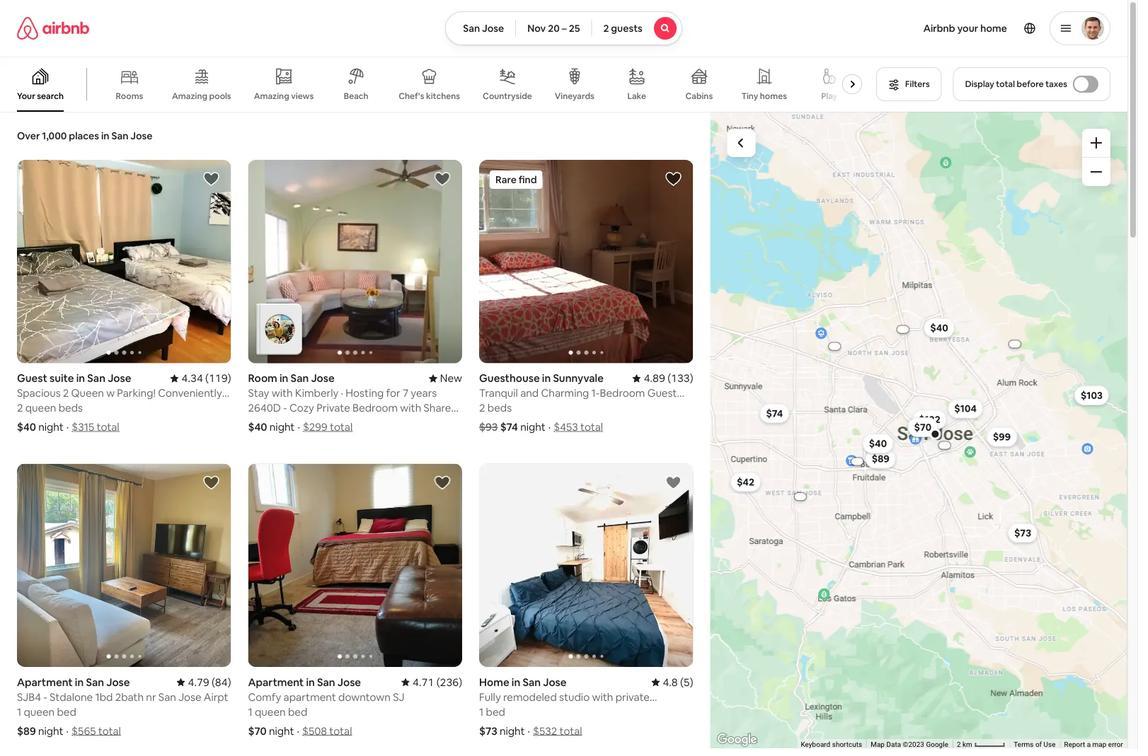 Task type: vqa. For each thing, say whether or not it's contained in the screenshot.
Nov 20 – 25 button at top
yes



Task type: locate. For each thing, give the bounding box(es) containing it.
1 beds from the left
[[58, 401, 83, 415]]

1bd
[[95, 690, 113, 704]]

queen
[[25, 401, 56, 415], [24, 705, 55, 719], [255, 705, 286, 719]]

1 horizontal spatial $74
[[766, 407, 783, 420]]

· left $315
[[66, 420, 69, 434]]

queen down the guest
[[25, 401, 56, 415]]

0 horizontal spatial $40 button
[[863, 434, 894, 454]]

1 horizontal spatial beds
[[487, 401, 512, 415]]

1 vertical spatial $73
[[479, 724, 497, 738]]

None search field
[[445, 11, 682, 45]]

search
[[37, 91, 64, 102]]

1 horizontal spatial $89
[[872, 453, 890, 465]]

$75 button
[[910, 416, 940, 436]]

in
[[101, 130, 109, 142], [76, 372, 85, 385], [280, 372, 288, 385], [542, 372, 551, 385], [75, 675, 84, 689], [306, 675, 315, 689], [512, 675, 520, 689]]

in inside the 'apartment in san jose comfy apartment downtown sj 1 queen bed $70 night · $508 total'
[[306, 675, 315, 689]]

2bath
[[115, 690, 144, 704]]

2 for 2 queen beds $40 night · $315 total
[[17, 401, 23, 415]]

· inside the 'apartment in san jose comfy apartment downtown sj 1 queen bed $70 night · $508 total'
[[297, 724, 299, 738]]

4.79
[[188, 675, 209, 689]]

0 horizontal spatial 1
[[17, 705, 21, 719]]

· inside "1 bed $73 night · $532 total"
[[528, 724, 530, 738]]

· inside apartment in san jose sjb4  -  stdalone  1bd  2bath   nr  san jose airpt 1 queen bed $89 night · $565 total
[[66, 724, 69, 738]]

jose inside room in san jose stay with kimberly · hosting for 7 years
[[311, 372, 335, 385]]

in left the sunnyvale
[[542, 372, 551, 385]]

2 left 'guests'
[[603, 22, 609, 35]]

use
[[1044, 741, 1056, 749]]

$103 button
[[1075, 386, 1109, 406]]

2 inside "2 beds $93 $74 night · $453 total"
[[479, 401, 485, 415]]

$73 button
[[1008, 523, 1038, 543]]

0 horizontal spatial beds
[[58, 401, 83, 415]]

1
[[17, 705, 21, 719], [248, 705, 252, 719], [479, 705, 484, 719]]

add to wishlist: home in san jose image
[[665, 474, 682, 491]]

beds up '$93'
[[487, 401, 512, 415]]

1 1 from the left
[[17, 705, 21, 719]]

(119)
[[205, 372, 231, 385]]

filters
[[905, 79, 930, 90]]

1 apartment from the left
[[17, 675, 73, 689]]

zoom in image
[[1091, 137, 1102, 149]]

0 horizontal spatial bed
[[57, 705, 76, 719]]

night inside 2 queen beds $40 night · $315 total
[[38, 420, 64, 434]]

1 bed from the left
[[57, 705, 76, 719]]

2 1 from the left
[[248, 705, 252, 719]]

7
[[403, 386, 408, 400]]

0 horizontal spatial amazing
[[172, 91, 207, 102]]

night inside the 'apartment in san jose comfy apartment downtown sj 1 queen bed $70 night · $508 total'
[[269, 724, 294, 738]]

total inside the 'apartment in san jose comfy apartment downtown sj 1 queen bed $70 night · $508 total'
[[329, 724, 352, 738]]

apartment in san jose comfy apartment downtown sj 1 queen bed $70 night · $508 total
[[248, 675, 404, 738]]

–
[[562, 22, 567, 35]]

jose
[[482, 22, 504, 35], [130, 130, 152, 142], [108, 372, 131, 385], [311, 372, 335, 385], [106, 675, 130, 689], [337, 675, 361, 689], [543, 675, 567, 689], [178, 690, 201, 704]]

$40 night · $299 total
[[248, 420, 353, 434]]

san up kimberly
[[291, 372, 309, 385]]

shortcuts
[[832, 741, 862, 749]]

apartment inside the 'apartment in san jose comfy apartment downtown sj 1 queen bed $70 night · $508 total'
[[248, 675, 304, 689]]

beds inside "2 beds $93 $74 night · $453 total"
[[487, 401, 512, 415]]

0 horizontal spatial $73
[[479, 724, 497, 738]]

1 inside apartment in san jose sjb4  -  stdalone  1bd  2bath   nr  san jose airpt 1 queen bed $89 night · $565 total
[[17, 705, 21, 719]]

before
[[1017, 79, 1044, 90]]

$89 button
[[866, 449, 896, 469]]

1 horizontal spatial amazing
[[254, 90, 289, 101]]

display total before taxes button
[[953, 67, 1110, 101]]

2 inside 2 queen beds $40 night · $315 total
[[17, 401, 23, 415]]

room
[[248, 372, 277, 385]]

1 down the 'sjb4'
[[17, 705, 21, 719]]

2 left km
[[957, 741, 961, 749]]

1 horizontal spatial $73
[[1014, 527, 1032, 540]]

years
[[411, 386, 437, 400]]

bed down apartment
[[288, 705, 307, 719]]

0 horizontal spatial $70
[[248, 724, 267, 738]]

bed
[[57, 705, 76, 719], [288, 705, 307, 719], [486, 705, 505, 719]]

nov 20 – 25
[[527, 22, 580, 35]]

add to wishlist: apartment in san jose image
[[434, 474, 451, 491]]

total right $565
[[98, 724, 121, 738]]

san right places
[[111, 130, 128, 142]]

$93
[[479, 420, 498, 434]]

night left $565
[[38, 724, 63, 738]]

total left before
[[996, 79, 1015, 90]]

2 up '$93'
[[479, 401, 485, 415]]

$42
[[737, 476, 755, 489]]

night left $532
[[500, 724, 525, 738]]

beds up $315
[[58, 401, 83, 415]]

· left $453
[[548, 420, 551, 434]]

· left $299
[[298, 420, 300, 434]]

1 down comfy
[[248, 705, 252, 719]]

2 down the guest
[[17, 401, 23, 415]]

$73
[[1014, 527, 1032, 540], [479, 724, 497, 738]]

2 queen beds $40 night · $315 total
[[17, 401, 119, 434]]

san left 'nov'
[[463, 22, 480, 35]]

$70 inside the 'apartment in san jose comfy apartment downtown sj 1 queen bed $70 night · $508 total'
[[248, 724, 267, 738]]

$40
[[930, 322, 949, 334], [17, 420, 36, 434], [248, 420, 267, 434], [869, 437, 887, 450]]

group for 1 bed $73 night · $532 total
[[479, 464, 693, 667]]

1 inside the 'apartment in san jose comfy apartment downtown sj 1 queen bed $70 night · $508 total'
[[248, 705, 252, 719]]

google map
showing 23 stays. region
[[710, 112, 1127, 750]]

in right "suite"
[[76, 372, 85, 385]]

4.8 (5)
[[663, 675, 693, 689]]

jose up kimberly
[[311, 372, 335, 385]]

apartment up comfy
[[248, 675, 304, 689]]

your
[[957, 22, 978, 35]]

lake
[[627, 91, 646, 102]]

2 inside button
[[957, 741, 961, 749]]

your
[[17, 91, 35, 102]]

1 horizontal spatial bed
[[288, 705, 307, 719]]

4.34 out of 5 average rating,  119 reviews image
[[170, 372, 231, 385]]

2 beds from the left
[[487, 401, 512, 415]]

· inside "2 beds $93 $74 night · $453 total"
[[548, 420, 551, 434]]

queen down -
[[24, 705, 55, 719]]

0 vertical spatial $89
[[872, 453, 890, 465]]

nov 20 – 25 button
[[515, 11, 592, 45]]

total right $315
[[97, 420, 119, 434]]

add to wishlist: guest suite in san jose image
[[203, 171, 220, 188]]

2
[[603, 22, 609, 35], [17, 401, 23, 415], [479, 401, 485, 415], [957, 741, 961, 749]]

$73 inside $73 button
[[1014, 527, 1032, 540]]

keyboard shortcuts
[[801, 741, 862, 749]]

add to wishlist: room in san jose image
[[434, 171, 451, 188]]

jose inside the 'apartment in san jose comfy apartment downtown sj 1 queen bed $70 night · $508 total'
[[337, 675, 361, 689]]

apartment inside apartment in san jose sjb4  -  stdalone  1bd  2bath   nr  san jose airpt 1 queen bed $89 night · $565 total
[[17, 675, 73, 689]]

countryside
[[483, 91, 532, 102]]

1 down home
[[479, 705, 484, 719]]

2 beds $93 $74 night · $453 total
[[479, 401, 603, 434]]

guest
[[17, 372, 47, 385]]

vineyards
[[555, 91, 594, 102]]

4.8 out of 5 average rating,  5 reviews image
[[651, 675, 693, 689]]

in inside room in san jose stay with kimberly · hosting for 7 years
[[280, 372, 288, 385]]

in up apartment
[[306, 675, 315, 689]]

0 vertical spatial $70
[[914, 421, 932, 434]]

$75
[[917, 419, 933, 432]]

in up stdalone
[[75, 675, 84, 689]]

total inside 2 queen beds $40 night · $315 total
[[97, 420, 119, 434]]

san up apartment
[[317, 675, 335, 689]]

3 1 from the left
[[479, 705, 484, 719]]

· left $508
[[297, 724, 299, 738]]

$315
[[72, 420, 94, 434]]

· left $532
[[528, 724, 530, 738]]

$315 total button
[[72, 420, 119, 434]]

in for home in san jose
[[512, 675, 520, 689]]

in inside apartment in san jose sjb4  -  stdalone  1bd  2bath   nr  san jose airpt 1 queen bed $89 night · $565 total
[[75, 675, 84, 689]]

san up 1bd
[[86, 675, 104, 689]]

jose inside button
[[482, 22, 504, 35]]

$40 button
[[924, 318, 955, 338], [863, 434, 894, 454]]

beach
[[344, 91, 368, 102]]

0 horizontal spatial $89
[[17, 724, 36, 738]]

apartment in san jose sjb4  -  stdalone  1bd  2bath   nr  san jose airpt 1 queen bed $89 night · $565 total
[[17, 675, 228, 738]]

apartment
[[17, 675, 73, 689], [248, 675, 304, 689]]

0 vertical spatial $73
[[1014, 527, 1032, 540]]

total inside "2 beds $93 $74 night · $453 total"
[[580, 420, 603, 434]]

night left $315
[[38, 420, 64, 434]]

2 inside button
[[603, 22, 609, 35]]

san right "suite"
[[87, 372, 105, 385]]

2 for 2 beds $93 $74 night · $453 total
[[479, 401, 485, 415]]

total right $532
[[559, 724, 582, 738]]

san jose
[[463, 22, 504, 35]]

1 vertical spatial $70
[[248, 724, 267, 738]]

night left $508
[[269, 724, 294, 738]]

chef's kitchens
[[399, 91, 460, 102]]

bed inside the 'apartment in san jose comfy apartment downtown sj 1 queen bed $70 night · $508 total'
[[288, 705, 307, 719]]

2 horizontal spatial bed
[[486, 705, 505, 719]]

queen down comfy
[[255, 705, 286, 719]]

homes
[[760, 91, 787, 102]]

4.34 (119)
[[182, 372, 231, 385]]

2 bed from the left
[[288, 705, 307, 719]]

$74 inside button
[[766, 407, 783, 420]]

keyboard
[[801, 741, 830, 749]]

in up with
[[280, 372, 288, 385]]

kitchens
[[426, 91, 460, 102]]

0 horizontal spatial $74
[[500, 420, 518, 434]]

beds inside 2 queen beds $40 night · $315 total
[[58, 401, 83, 415]]

night left $453
[[520, 420, 546, 434]]

$122
[[919, 413, 941, 426]]

jose left 'nov'
[[482, 22, 504, 35]]

total right $453
[[580, 420, 603, 434]]

0 vertical spatial $40 button
[[924, 318, 955, 338]]

0 horizontal spatial apartment
[[17, 675, 73, 689]]

$74 button
[[760, 404, 790, 423]]

bed down stdalone
[[57, 705, 76, 719]]

amazing left views
[[254, 90, 289, 101]]

1 vertical spatial $89
[[17, 724, 36, 738]]

bed down home
[[486, 705, 505, 719]]

1 horizontal spatial 1
[[248, 705, 252, 719]]

· left $565
[[66, 724, 69, 738]]

terms of use link
[[1014, 741, 1056, 749]]

4.71 out of 5 average rating,  236 reviews image
[[401, 675, 462, 689]]

home
[[479, 675, 509, 689]]

zoom out image
[[1091, 166, 1102, 178]]

jose up downtown
[[337, 675, 361, 689]]

3 bed from the left
[[486, 705, 505, 719]]

apartment up -
[[17, 675, 73, 689]]

play
[[821, 91, 838, 102]]

taxes
[[1045, 79, 1067, 90]]

· left hosting
[[341, 386, 343, 400]]

pools
[[209, 91, 231, 102]]

room in san jose stay with kimberly · hosting for 7 years
[[248, 372, 437, 400]]

$299
[[303, 420, 328, 434]]

1 vertical spatial $40 button
[[863, 434, 894, 454]]

in right home
[[512, 675, 520, 689]]

amazing left "pools"
[[172, 91, 207, 102]]

group
[[0, 57, 868, 112], [17, 160, 231, 363], [248, 160, 462, 363], [479, 160, 693, 363], [17, 464, 231, 667], [248, 464, 462, 667], [479, 464, 693, 667]]

2 apartment from the left
[[248, 675, 304, 689]]

group for room in san jose stay with kimberly · hosting for 7 years
[[248, 160, 462, 363]]

1 horizontal spatial $70
[[914, 421, 932, 434]]

amazing views
[[254, 90, 314, 101]]

display
[[965, 79, 994, 90]]

1 horizontal spatial apartment
[[248, 675, 304, 689]]

total right $508
[[329, 724, 352, 738]]

2 horizontal spatial 1
[[479, 705, 484, 719]]

tiny homes
[[742, 91, 787, 102]]

night left $299
[[269, 420, 295, 434]]



Task type: describe. For each thing, give the bounding box(es) containing it.
$532 total button
[[533, 724, 582, 738]]

$99 button
[[987, 427, 1017, 447]]

jose up "1 bed $73 night · $532 total"
[[543, 675, 567, 689]]

night inside apartment in san jose sjb4  -  stdalone  1bd  2bath   nr  san jose airpt 1 queen bed $89 night · $565 total
[[38, 724, 63, 738]]

over 1,000 places in san jose
[[17, 130, 152, 142]]

terms
[[1014, 741, 1034, 749]]

in for guesthouse in sunnyvale
[[542, 372, 551, 385]]

group for 2 beds $93 $74 night · $453 total
[[479, 160, 693, 363]]

2 km button
[[953, 740, 1010, 750]]

a
[[1087, 741, 1091, 749]]

profile element
[[699, 0, 1110, 57]]

stay
[[248, 386, 269, 400]]

with
[[272, 386, 293, 400]]

sj
[[393, 690, 404, 704]]

airbnb your home link
[[915, 13, 1016, 43]]

filters button
[[876, 67, 942, 101]]

bed inside "1 bed $73 night · $532 total"
[[486, 705, 505, 719]]

total inside display total before taxes button
[[996, 79, 1015, 90]]

1 bed $73 night · $532 total
[[479, 705, 582, 738]]

group for apartment in san jose sjb4  -  stdalone  1bd  2bath   nr  san jose airpt 1 queen bed $89 night · $565 total
[[17, 464, 231, 667]]

$40 inside 2 queen beds $40 night · $315 total
[[17, 420, 36, 434]]

in right places
[[101, 130, 109, 142]]

in for room in san jose stay with kimberly · hosting for 7 years
[[280, 372, 288, 385]]

suite
[[50, 372, 74, 385]]

km
[[963, 741, 972, 749]]

amazing for amazing pools
[[172, 91, 207, 102]]

1 horizontal spatial $40 button
[[924, 318, 955, 338]]

4.89 (133)
[[644, 372, 693, 385]]

night inside "2 beds $93 $74 night · $453 total"
[[520, 420, 546, 434]]

$42 button
[[731, 472, 761, 492]]

rooms
[[116, 91, 143, 102]]

guest suite in san jose
[[17, 372, 131, 385]]

downtown
[[338, 690, 391, 704]]

new
[[440, 372, 462, 385]]

add to wishlist: guesthouse in sunnyvale image
[[665, 171, 682, 188]]

2 for 2 guests
[[603, 22, 609, 35]]

san inside the 'apartment in san jose comfy apartment downtown sj 1 queen bed $70 night · $508 total'
[[317, 675, 335, 689]]

none search field containing san jose
[[445, 11, 682, 45]]

2 guests button
[[591, 11, 682, 45]]

(236)
[[436, 675, 462, 689]]

2 km
[[957, 741, 974, 749]]

$70 button
[[908, 418, 938, 437]]

kimberly
[[295, 386, 339, 400]]

hosting
[[346, 386, 384, 400]]

bed inside apartment in san jose sjb4  -  stdalone  1bd  2bath   nr  san jose airpt 1 queen bed $89 night · $565 total
[[57, 705, 76, 719]]

· inside room in san jose stay with kimberly · hosting for 7 years
[[341, 386, 343, 400]]

in for apartment in san jose comfy apartment downtown sj 1 queen bed $70 night · $508 total
[[306, 675, 315, 689]]

queen inside the 'apartment in san jose comfy apartment downtown sj 1 queen bed $70 night · $508 total'
[[255, 705, 286, 719]]

amazing pools
[[172, 91, 231, 102]]

-
[[43, 690, 47, 704]]

airbnb your home
[[923, 22, 1007, 35]]

data
[[886, 741, 901, 749]]

report
[[1064, 741, 1085, 749]]

nr
[[146, 690, 156, 704]]

(5)
[[680, 675, 693, 689]]

group for 2 queen beds $40 night · $315 total
[[17, 160, 231, 363]]

night inside "1 bed $73 night · $532 total"
[[500, 724, 525, 738]]

tiny
[[742, 91, 758, 102]]

chef's
[[399, 91, 424, 102]]

new place to stay image
[[429, 372, 462, 385]]

apartment for comfy
[[248, 675, 304, 689]]

places
[[69, 130, 99, 142]]

total right $299
[[330, 420, 353, 434]]

amazing for amazing views
[[254, 90, 289, 101]]

comfy
[[248, 690, 281, 704]]

home
[[980, 22, 1007, 35]]

jose up the $315 total button
[[108, 372, 131, 385]]

1 inside "1 bed $73 night · $532 total"
[[479, 705, 484, 719]]

display total before taxes
[[965, 79, 1067, 90]]

sunnyvale
[[553, 372, 604, 385]]

add to wishlist: apartment in san jose image
[[203, 474, 220, 491]]

terms of use
[[1014, 741, 1056, 749]]

$70 inside button
[[914, 421, 932, 434]]

(84)
[[212, 675, 231, 689]]

$104 button
[[948, 399, 983, 419]]

$74 inside "2 beds $93 $74 night · $453 total"
[[500, 420, 518, 434]]

in for apartment in san jose sjb4  -  stdalone  1bd  2bath   nr  san jose airpt 1 queen bed $89 night · $565 total
[[75, 675, 84, 689]]

error
[[1108, 741, 1123, 749]]

map
[[871, 741, 885, 749]]

san inside room in san jose stay with kimberly · hosting for 7 years
[[291, 372, 309, 385]]

1,000
[[42, 130, 67, 142]]

$104
[[955, 402, 977, 415]]

group for apartment in san jose comfy apartment downtown sj 1 queen bed $70 night · $508 total
[[248, 464, 462, 667]]

airbnb
[[923, 22, 955, 35]]

san inside button
[[463, 22, 480, 35]]

san jose button
[[445, 11, 516, 45]]

guesthouse in sunnyvale
[[479, 372, 604, 385]]

total inside "1 bed $73 night · $532 total"
[[559, 724, 582, 738]]

queen inside 2 queen beds $40 night · $315 total
[[25, 401, 56, 415]]

map data ©2023 google
[[871, 741, 948, 749]]

apartment
[[284, 690, 336, 704]]

for
[[386, 386, 400, 400]]

$508 total button
[[302, 724, 352, 738]]

jose down rooms
[[130, 130, 152, 142]]

$565
[[72, 724, 96, 738]]

$89 inside apartment in san jose sjb4  -  stdalone  1bd  2bath   nr  san jose airpt 1 queen bed $89 night · $565 total
[[17, 724, 36, 738]]

home in san jose
[[479, 675, 567, 689]]

(133)
[[668, 372, 693, 385]]

4.71 (236)
[[413, 675, 462, 689]]

$532
[[533, 724, 557, 738]]

©2023
[[903, 741, 924, 749]]

of
[[1035, 741, 1042, 749]]

4.79 out of 5 average rating,  84 reviews image
[[177, 675, 231, 689]]

san right the 'nr'
[[158, 690, 176, 704]]

2 for 2 km
[[957, 741, 961, 749]]

jose down 4.79 at left
[[178, 690, 201, 704]]

san right home
[[523, 675, 541, 689]]

queen inside apartment in san jose sjb4  -  stdalone  1bd  2bath   nr  san jose airpt 1 queen bed $89 night · $565 total
[[24, 705, 55, 719]]

apartment for sjb4
[[17, 675, 73, 689]]

group containing amazing views
[[0, 57, 868, 112]]

4.89 out of 5 average rating,  133 reviews image
[[632, 372, 693, 385]]

4.79 (84)
[[188, 675, 231, 689]]

$89 inside button
[[872, 453, 890, 465]]

4.71
[[413, 675, 434, 689]]

25
[[569, 22, 580, 35]]

google image
[[714, 731, 761, 750]]

report a map error
[[1064, 741, 1123, 749]]

airpt
[[204, 690, 228, 704]]

total inside apartment in san jose sjb4  -  stdalone  1bd  2bath   nr  san jose airpt 1 queen bed $89 night · $565 total
[[98, 724, 121, 738]]

$73 inside "1 bed $73 night · $532 total"
[[479, 724, 497, 738]]

· inside 2 queen beds $40 night · $315 total
[[66, 420, 69, 434]]

$453 total button
[[554, 420, 603, 434]]

jose up 2bath at the bottom of the page
[[106, 675, 130, 689]]

guesthouse
[[479, 372, 540, 385]]



